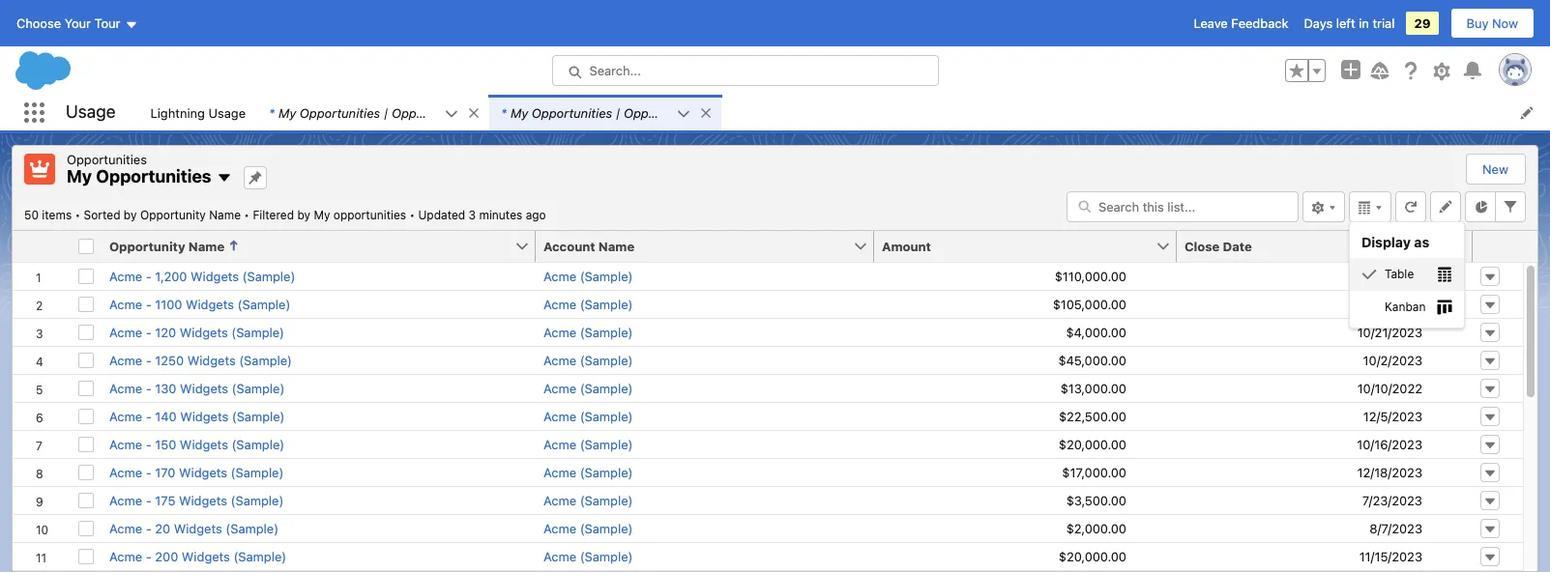 Task type: describe. For each thing, give the bounding box(es) containing it.
2 by from the left
[[297, 208, 311, 222]]

acme (sample) for acme - 200 widgets (sample)
[[544, 549, 633, 564]]

130
[[155, 381, 177, 396]]

my opportunities
[[67, 166, 211, 187]]

new button
[[1468, 155, 1525, 184]]

acme - 200 widgets (sample) link
[[109, 549, 287, 564]]

usage inside list
[[208, 105, 246, 120]]

widgets for 20
[[174, 521, 222, 536]]

* my opportunities | opportunities for 1st text default image from left
[[269, 105, 472, 120]]

close
[[1185, 238, 1220, 254]]

buy
[[1467, 15, 1489, 31]]

11/15/2023
[[1360, 549, 1423, 564]]

acme for acme - 120 widgets (sample) acme (sample) link
[[544, 325, 577, 340]]

10/24/2023
[[1356, 268, 1423, 284]]

- for 140
[[146, 409, 152, 424]]

opportunity name button
[[102, 231, 515, 262]]

2 * from the left
[[501, 105, 507, 120]]

name for opportunity name
[[189, 238, 225, 254]]

acme - 170 widgets (sample)
[[109, 465, 284, 480]]

10/10/2022
[[1358, 381, 1423, 396]]

150
[[155, 437, 176, 452]]

2 text default image from the left
[[699, 106, 713, 120]]

widgets for 1,200
[[191, 268, 239, 284]]

tour
[[94, 15, 120, 31]]

filtered
[[253, 208, 294, 222]]

acme (sample) link for acme - 140 widgets (sample)
[[544, 409, 633, 424]]

ago
[[526, 208, 546, 222]]

feedback
[[1232, 15, 1289, 31]]

* my opportunities | opportunities for 2nd text default image from left
[[501, 105, 705, 120]]

widgets for 140
[[180, 409, 229, 424]]

minutes
[[479, 208, 523, 222]]

widgets for 150
[[180, 437, 228, 452]]

$17,000.00
[[1063, 465, 1127, 480]]

acme - 130 widgets (sample) link
[[109, 381, 285, 396]]

acme (sample) for acme - 120 widgets (sample)
[[544, 325, 633, 340]]

name left filtered
[[209, 208, 241, 222]]

8/7/2023
[[1370, 521, 1423, 536]]

12/5/2023
[[1364, 409, 1423, 424]]

2 • from the left
[[244, 208, 250, 222]]

acme - 120 widgets (sample) link
[[109, 325, 284, 340]]

acme for acme - 1100 widgets (sample) "link"
[[109, 296, 142, 312]]

display
[[1362, 234, 1411, 250]]

days
[[1305, 15, 1333, 31]]

list containing lightning usage
[[139, 95, 1551, 131]]

29
[[1415, 15, 1431, 31]]

amount button
[[875, 231, 1156, 262]]

1 • from the left
[[75, 208, 80, 222]]

acme - 1,200 widgets (sample)
[[109, 268, 295, 284]]

0 horizontal spatial usage
[[66, 102, 116, 122]]

acme (sample) link for acme - 20 widgets (sample)
[[544, 521, 633, 536]]

- for 200
[[146, 549, 152, 564]]

1 * from the left
[[269, 105, 275, 120]]

acme - 140 widgets (sample) link
[[109, 409, 285, 424]]

7 acme (sample) link from the top
[[544, 437, 633, 452]]

acme (sample) link for acme - 170 widgets (sample)
[[544, 465, 633, 480]]

name for account name
[[599, 238, 635, 254]]

acme for acme - 140 widgets (sample) link
[[109, 409, 142, 424]]

buy now
[[1467, 15, 1519, 31]]

text default image inside "kanban" link
[[1438, 300, 1453, 316]]

20
[[155, 521, 170, 536]]

50 items • sorted by opportunity name • filtered by my opportunities • updated 3 minutes ago
[[24, 208, 546, 222]]

acme - 20 widgets (sample)
[[109, 521, 279, 536]]

acme for the "acme - 20 widgets (sample)" "link"
[[109, 521, 142, 536]]

3
[[469, 208, 476, 222]]

sorted
[[84, 208, 120, 222]]

acme for 7th acme (sample) link from the top
[[544, 437, 577, 452]]

lightning
[[150, 105, 205, 120]]

my opportunities status
[[24, 208, 418, 222]]

- for 1,200
[[146, 268, 152, 284]]

search... button
[[552, 55, 939, 86]]

acme for acme (sample) link for acme - 20 widgets (sample)
[[544, 521, 577, 536]]

1,200
[[155, 268, 187, 284]]

acme (sample) link for acme - 130 widgets (sample)
[[544, 381, 633, 396]]

$13,000.00
[[1061, 381, 1127, 396]]

- for 1100
[[146, 296, 152, 312]]

9/20/2023
[[1362, 296, 1423, 312]]

10/2/2023
[[1364, 353, 1423, 368]]

acme for acme - 200 widgets (sample) acme (sample) link
[[544, 549, 577, 564]]

widgets for 120
[[180, 325, 228, 340]]

$105,000.00
[[1053, 296, 1127, 312]]

acme for acme - 120 widgets (sample) link
[[109, 325, 142, 340]]

my opportunities grid
[[13, 231, 1524, 573]]

search...
[[590, 63, 641, 78]]

widgets for 1100
[[186, 296, 234, 312]]

acme - 170 widgets (sample) link
[[109, 465, 284, 480]]

your
[[64, 15, 91, 31]]

acme - 1250 widgets (sample)
[[109, 353, 292, 368]]

acme - 120 widgets (sample)
[[109, 325, 284, 340]]

my opportunities|opportunities|list view element
[[12, 145, 1539, 573]]

left
[[1337, 15, 1356, 31]]

10/21/2023
[[1358, 325, 1423, 340]]

acme (sample) for acme - 1250 widgets (sample)
[[544, 353, 633, 368]]

$110,000.00
[[1055, 268, 1127, 284]]

new
[[1483, 162, 1509, 177]]

acme - 1100 widgets (sample) link
[[109, 296, 291, 312]]

1100
[[155, 296, 182, 312]]

choose your tour
[[16, 15, 120, 31]]

acme for acme (sample) link related to acme - 175 widgets (sample)
[[544, 493, 577, 508]]



Task type: locate. For each thing, give the bounding box(es) containing it.
acme (sample) link for acme - 175 widgets (sample)
[[544, 493, 633, 508]]

opportunity up '1,200'
[[109, 238, 185, 254]]

- left '150'
[[146, 437, 152, 452]]

2 list item from the left
[[490, 95, 722, 131]]

text default image right table
[[1438, 267, 1453, 283]]

2 - from the top
[[146, 296, 152, 312]]

leave feedback
[[1194, 15, 1289, 31]]

acme for acme - 1,200 widgets (sample) "link"
[[109, 268, 142, 284]]

opportunity inside button
[[109, 238, 185, 254]]

opportunity name element
[[102, 231, 548, 263]]

acme (sample)
[[544, 268, 633, 284], [544, 296, 633, 312], [544, 325, 633, 340], [544, 353, 633, 368], [544, 381, 633, 396], [544, 409, 633, 424], [544, 437, 633, 452], [544, 465, 633, 480], [544, 493, 633, 508], [544, 521, 633, 536], [544, 549, 633, 564]]

10 acme (sample) from the top
[[544, 521, 633, 536]]

- for 20
[[146, 521, 152, 536]]

2 acme (sample) link from the top
[[544, 296, 633, 312]]

6 - from the top
[[146, 409, 152, 424]]

account
[[544, 238, 596, 254]]

kanban link
[[1350, 291, 1465, 324]]

0 vertical spatial $20,000.00
[[1059, 437, 1127, 452]]

| for 2nd text default image from left
[[616, 105, 621, 120]]

acme - 1100 widgets (sample)
[[109, 296, 291, 312]]

table link
[[1350, 258, 1465, 291]]

acme for acme (sample) link corresponding to acme - 140 widgets (sample)
[[544, 409, 577, 424]]

1 $20,000.00 from the top
[[1059, 437, 1127, 452]]

widgets down acme - 150 widgets (sample)
[[179, 465, 227, 480]]

$20,000.00 for 11/15/2023
[[1059, 549, 1127, 564]]

item number element
[[13, 231, 71, 263]]

acme - 140 widgets (sample)
[[109, 409, 285, 424]]

action image
[[1473, 231, 1524, 262]]

widgets up acme - 130 widgets (sample) "link"
[[187, 353, 236, 368]]

$20,000.00 for 10/16/2023
[[1059, 437, 1127, 452]]

acme for acme (sample) link related to acme - 1100 widgets (sample)
[[544, 296, 577, 312]]

amount
[[882, 238, 932, 254]]

display as
[[1362, 234, 1430, 250]]

$20,000.00
[[1059, 437, 1127, 452], [1059, 549, 1127, 564]]

- left 120
[[146, 325, 152, 340]]

table
[[1385, 267, 1415, 281]]

widgets for 175
[[179, 493, 227, 508]]

widgets down 'acme - 170 widgets (sample)' link
[[179, 493, 227, 508]]

2 horizontal spatial •
[[410, 208, 415, 222]]

5 acme (sample) link from the top
[[544, 381, 633, 396]]

• left filtered
[[244, 208, 250, 222]]

acme (sample) link for acme - 120 widgets (sample)
[[544, 325, 633, 340]]

0 horizontal spatial |
[[384, 105, 388, 120]]

9 acme (sample) from the top
[[544, 493, 633, 508]]

7 - from the top
[[146, 437, 152, 452]]

item number image
[[13, 231, 71, 262]]

acme (sample) link
[[544, 268, 633, 284], [544, 296, 633, 312], [544, 325, 633, 340], [544, 353, 633, 368], [544, 381, 633, 396], [544, 409, 633, 424], [544, 437, 633, 452], [544, 465, 633, 480], [544, 493, 633, 508], [544, 521, 633, 536], [544, 549, 633, 564]]

name
[[209, 208, 241, 222], [189, 238, 225, 254], [599, 238, 635, 254]]

4 acme (sample) link from the top
[[544, 353, 633, 368]]

cell
[[71, 231, 102, 263], [13, 570, 71, 573], [71, 570, 102, 573], [536, 570, 875, 573], [875, 570, 1177, 573], [1177, 570, 1473, 573], [1473, 570, 1524, 573]]

widgets for 200
[[182, 549, 230, 564]]

buy now button
[[1451, 8, 1535, 39]]

- for 150
[[146, 437, 152, 452]]

4 - from the top
[[146, 353, 152, 368]]

acme - 150 widgets (sample) link
[[109, 437, 285, 452]]

- for 130
[[146, 381, 152, 396]]

widgets down acme - 1,200 widgets (sample)
[[186, 296, 234, 312]]

acme for acme (sample) link for acme - 1250 widgets (sample)
[[544, 353, 577, 368]]

acme for the acme - 175 widgets (sample) link
[[109, 493, 142, 508]]

• right items
[[75, 208, 80, 222]]

5 - from the top
[[146, 381, 152, 396]]

1 acme (sample) link from the top
[[544, 268, 633, 284]]

account name element
[[536, 231, 886, 263]]

by right filtered
[[297, 208, 311, 222]]

2 * my opportunities | opportunities from the left
[[501, 105, 705, 120]]

acme - 130 widgets (sample)
[[109, 381, 285, 396]]

kanban
[[1385, 299, 1426, 314]]

text default image
[[467, 106, 481, 120], [699, 106, 713, 120]]

9 - from the top
[[146, 493, 152, 508]]

10 - from the top
[[146, 521, 152, 536]]

in
[[1359, 15, 1370, 31]]

1 horizontal spatial text default image
[[699, 106, 713, 120]]

1 vertical spatial opportunity
[[109, 238, 185, 254]]

11 acme (sample) from the top
[[544, 549, 633, 564]]

None search field
[[1067, 191, 1299, 222]]

9 acme (sample) link from the top
[[544, 493, 633, 508]]

lightning usage
[[150, 105, 246, 120]]

1 | from the left
[[384, 105, 388, 120]]

- for 1250
[[146, 353, 152, 368]]

opportunities
[[334, 208, 406, 222]]

acme for acme - 130 widgets (sample) "link"
[[109, 381, 142, 396]]

3 • from the left
[[410, 208, 415, 222]]

- left 130
[[146, 381, 152, 396]]

- left 175
[[146, 493, 152, 508]]

acme (sample) link for acme - 1250 widgets (sample)
[[544, 353, 633, 368]]

2 $20,000.00 from the top
[[1059, 549, 1127, 564]]

- left 140
[[146, 409, 152, 424]]

date
[[1223, 238, 1253, 254]]

list
[[139, 95, 1551, 131]]

acme for acme (sample) link related to acme - 1,200 widgets (sample)
[[544, 268, 577, 284]]

widgets down the "acme - 20 widgets (sample)" "link"
[[182, 549, 230, 564]]

- for 120
[[146, 325, 152, 340]]

items
[[42, 208, 72, 222]]

1 * my opportunities | opportunities from the left
[[269, 105, 472, 120]]

1 horizontal spatial by
[[297, 208, 311, 222]]

acme - 1,200 widgets (sample) link
[[109, 268, 295, 284]]

acme for acme (sample) link associated with acme - 170 widgets (sample)
[[544, 465, 577, 480]]

display as menu
[[1350, 226, 1465, 324]]

acme - 200 widgets (sample)
[[109, 549, 287, 564]]

by right sorted
[[124, 208, 137, 222]]

acme (sample) link for acme - 200 widgets (sample)
[[544, 549, 633, 564]]

0 horizontal spatial * my opportunities | opportunities
[[269, 105, 472, 120]]

0 horizontal spatial *
[[269, 105, 275, 120]]

close date
[[1185, 238, 1253, 254]]

widgets down acme - 130 widgets (sample) "link"
[[180, 409, 229, 424]]

1 acme (sample) from the top
[[544, 268, 633, 284]]

120
[[155, 325, 176, 340]]

2 acme (sample) from the top
[[544, 296, 633, 312]]

0 horizontal spatial by
[[124, 208, 137, 222]]

usage right lightning
[[208, 105, 246, 120]]

*
[[269, 105, 275, 120], [501, 105, 507, 120]]

$20,000.00 down $22,500.00
[[1059, 437, 1127, 452]]

widgets down acme - 140 widgets (sample) link
[[180, 437, 228, 452]]

usage up my opportunities
[[66, 102, 116, 122]]

$3,500.00
[[1067, 493, 1127, 508]]

Search My Opportunities list view. search field
[[1067, 191, 1299, 222]]

choose
[[16, 15, 61, 31]]

acme for acme - 1250 widgets (sample) link
[[109, 353, 142, 368]]

8 acme (sample) from the top
[[544, 465, 633, 480]]

choose your tour button
[[15, 8, 139, 39]]

- left the 200
[[146, 549, 152, 564]]

opportunity name
[[109, 238, 225, 254]]

5 acme (sample) from the top
[[544, 381, 633, 396]]

6 acme (sample) from the top
[[544, 409, 633, 424]]

opportunity up opportunity name
[[140, 208, 206, 222]]

• left updated
[[410, 208, 415, 222]]

acme (sample) for acme - 130 widgets (sample)
[[544, 381, 633, 396]]

- for 170
[[146, 465, 152, 480]]

140
[[155, 409, 177, 424]]

- left '1,200'
[[146, 268, 152, 284]]

close date button
[[1177, 231, 1452, 262]]

1 text default image from the left
[[467, 106, 481, 120]]

* my opportunities | opportunities
[[269, 105, 472, 120], [501, 105, 705, 120]]

10/16/2023
[[1357, 437, 1423, 452]]

account name
[[544, 238, 635, 254]]

1 horizontal spatial * my opportunities | opportunities
[[501, 105, 705, 120]]

widgets up acme - 1250 widgets (sample) link
[[180, 325, 228, 340]]

acme - 20 widgets (sample) link
[[109, 521, 279, 536]]

1 horizontal spatial |
[[616, 105, 621, 120]]

acme
[[109, 268, 142, 284], [544, 268, 577, 284], [109, 296, 142, 312], [544, 296, 577, 312], [109, 325, 142, 340], [544, 325, 577, 340], [109, 353, 142, 368], [544, 353, 577, 368], [109, 381, 142, 396], [544, 381, 577, 396], [109, 409, 142, 424], [544, 409, 577, 424], [109, 437, 142, 452], [544, 437, 577, 452], [109, 465, 142, 480], [544, 465, 577, 480], [109, 493, 142, 508], [544, 493, 577, 508], [109, 521, 142, 536], [544, 521, 577, 536], [109, 549, 142, 564], [544, 549, 577, 564]]

group
[[1286, 59, 1326, 82]]

list item
[[257, 95, 490, 131], [490, 95, 722, 131]]

$22,500.00
[[1059, 409, 1127, 424]]

acme (sample) for acme - 175 widgets (sample)
[[544, 493, 633, 508]]

updated
[[418, 208, 465, 222]]

| for 1st text default image from left
[[384, 105, 388, 120]]

•
[[75, 208, 80, 222], [244, 208, 250, 222], [410, 208, 415, 222]]

name up acme - 1,200 widgets (sample) "link"
[[189, 238, 225, 254]]

0 horizontal spatial text default image
[[467, 106, 481, 120]]

- left 20 at bottom left
[[146, 521, 152, 536]]

175
[[155, 493, 176, 508]]

acme for acme - 150 widgets (sample) link
[[109, 437, 142, 452]]

acme - 175 widgets (sample)
[[109, 493, 284, 508]]

1 vertical spatial $20,000.00
[[1059, 549, 1127, 564]]

50
[[24, 208, 39, 222]]

widgets up acme - 200 widgets (sample) link
[[174, 521, 222, 536]]

my
[[279, 105, 296, 120], [511, 105, 528, 120], [67, 166, 92, 187], [314, 208, 330, 222]]

7/23/2023
[[1363, 493, 1423, 508]]

10 acme (sample) link from the top
[[544, 521, 633, 536]]

as
[[1415, 234, 1430, 250]]

acme - 1250 widgets (sample) link
[[109, 353, 292, 368]]

3 acme (sample) from the top
[[544, 325, 633, 340]]

acme (sample) link for acme - 1100 widgets (sample)
[[544, 296, 633, 312]]

11 acme (sample) link from the top
[[544, 549, 633, 564]]

4 acme (sample) from the top
[[544, 353, 633, 368]]

lightning usage link
[[139, 95, 257, 131]]

acme for acme - 130 widgets (sample) acme (sample) link
[[544, 381, 577, 396]]

1250
[[155, 353, 184, 368]]

now
[[1493, 15, 1519, 31]]

acme (sample) for acme - 140 widgets (sample)
[[544, 409, 633, 424]]

acme (sample) for acme - 20 widgets (sample)
[[544, 521, 633, 536]]

text default image left table
[[1362, 267, 1378, 283]]

action element
[[1473, 231, 1524, 263]]

200
[[155, 549, 178, 564]]

170
[[155, 465, 176, 480]]

7 acme (sample) from the top
[[544, 437, 633, 452]]

$20,000.00 down $2,000.00
[[1059, 549, 1127, 564]]

1 horizontal spatial *
[[501, 105, 507, 120]]

name right account
[[599, 238, 635, 254]]

text default image up my opportunities 'status'
[[217, 170, 233, 186]]

text default image right kanban
[[1438, 300, 1453, 316]]

widgets for 1250
[[187, 353, 236, 368]]

0 horizontal spatial •
[[75, 208, 80, 222]]

days left in trial
[[1305, 15, 1395, 31]]

widgets down acme - 1250 widgets (sample)
[[180, 381, 228, 396]]

- for 175
[[146, 493, 152, 508]]

2 | from the left
[[616, 105, 621, 120]]

leave
[[1194, 15, 1228, 31]]

widgets for 170
[[179, 465, 227, 480]]

trial
[[1373, 15, 1395, 31]]

close date element
[[1177, 231, 1485, 263]]

amount element
[[875, 231, 1189, 263]]

usage
[[66, 102, 116, 122], [208, 105, 246, 120]]

6 acme (sample) link from the top
[[544, 409, 633, 424]]

- left 1100 at the left of the page
[[146, 296, 152, 312]]

acme for 'acme - 170 widgets (sample)' link
[[109, 465, 142, 480]]

3 - from the top
[[146, 325, 152, 340]]

acme (sample) for acme - 1,200 widgets (sample)
[[544, 268, 633, 284]]

8 acme (sample) link from the top
[[544, 465, 633, 480]]

- left the 170
[[146, 465, 152, 480]]

1 - from the top
[[146, 268, 152, 284]]

8 - from the top
[[146, 465, 152, 480]]

1 horizontal spatial usage
[[208, 105, 246, 120]]

widgets up acme - 1100 widgets (sample) "link"
[[191, 268, 239, 284]]

acme - 175 widgets (sample) link
[[109, 493, 284, 508]]

$45,000.00
[[1059, 353, 1127, 368]]

$2,000.00
[[1067, 521, 1127, 536]]

1 list item from the left
[[257, 95, 490, 131]]

acme (sample) for acme - 1100 widgets (sample)
[[544, 296, 633, 312]]

acme for acme - 200 widgets (sample) link
[[109, 549, 142, 564]]

account name button
[[536, 231, 853, 262]]

$4,000.00
[[1066, 325, 1127, 340]]

text default image
[[217, 170, 233, 186], [1362, 267, 1378, 283], [1438, 267, 1453, 283], [1438, 300, 1453, 316]]

acme (sample) link for acme - 1,200 widgets (sample)
[[544, 268, 633, 284]]

(sample)
[[242, 268, 295, 284], [580, 268, 633, 284], [238, 296, 291, 312], [580, 296, 633, 312], [231, 325, 284, 340], [580, 325, 633, 340], [239, 353, 292, 368], [580, 353, 633, 368], [232, 381, 285, 396], [580, 381, 633, 396], [232, 409, 285, 424], [580, 409, 633, 424], [232, 437, 285, 452], [580, 437, 633, 452], [231, 465, 284, 480], [580, 465, 633, 480], [231, 493, 284, 508], [580, 493, 633, 508], [226, 521, 279, 536], [580, 521, 633, 536], [234, 549, 287, 564], [580, 549, 633, 564]]

1 by from the left
[[124, 208, 137, 222]]

leave feedback link
[[1194, 15, 1289, 31]]

1 horizontal spatial •
[[244, 208, 250, 222]]

12/18/2023
[[1358, 465, 1423, 480]]

0 vertical spatial opportunity
[[140, 208, 206, 222]]

acme (sample) for acme - 170 widgets (sample)
[[544, 465, 633, 480]]

- left 1250
[[146, 353, 152, 368]]

11 - from the top
[[146, 549, 152, 564]]

3 acme (sample) link from the top
[[544, 325, 633, 340]]

acme - 150 widgets (sample)
[[109, 437, 285, 452]]

-
[[146, 268, 152, 284], [146, 296, 152, 312], [146, 325, 152, 340], [146, 353, 152, 368], [146, 381, 152, 396], [146, 409, 152, 424], [146, 437, 152, 452], [146, 465, 152, 480], [146, 493, 152, 508], [146, 521, 152, 536], [146, 549, 152, 564]]

widgets for 130
[[180, 381, 228, 396]]



Task type: vqa. For each thing, say whether or not it's contained in the screenshot.
second • from the right
yes



